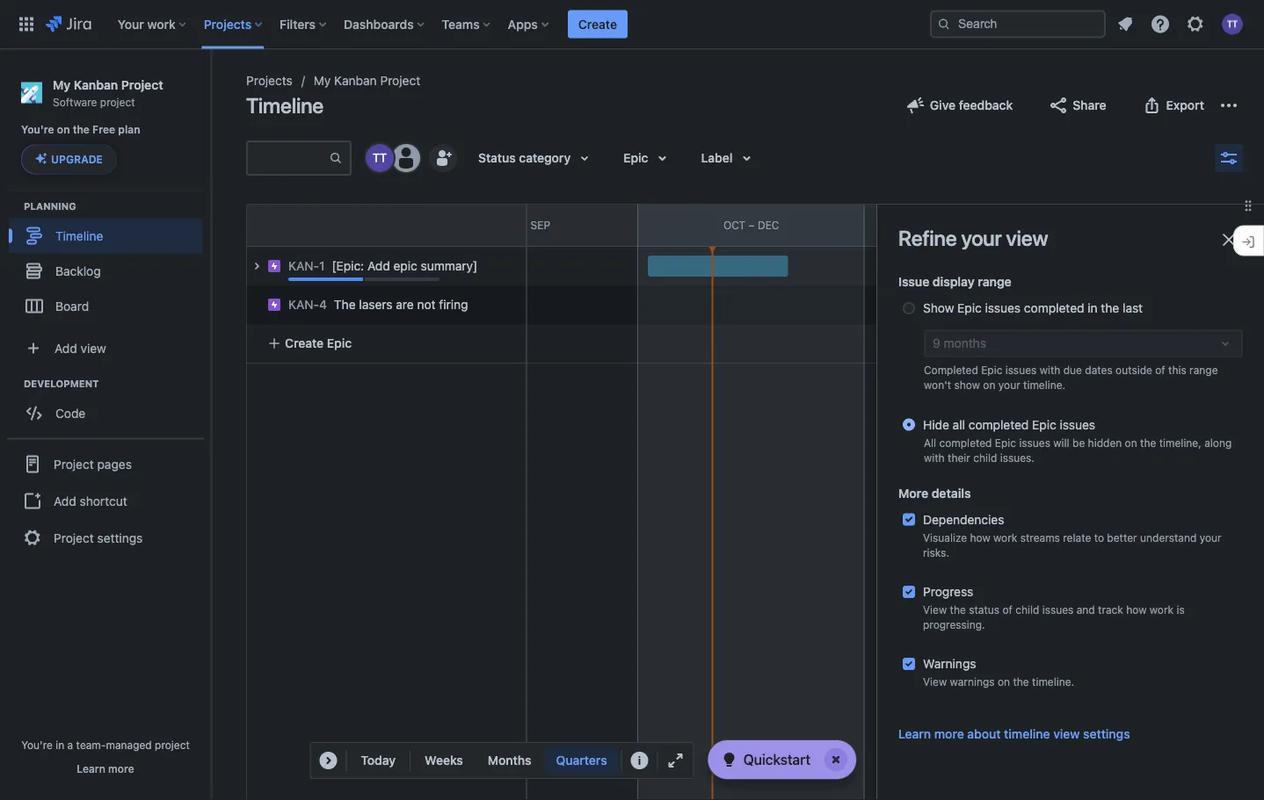 Task type: describe. For each thing, give the bounding box(es) containing it.
free
[[92, 124, 115, 136]]

project inside project settings link
[[54, 531, 94, 545]]

cell inside "row group"
[[246, 247, 526, 286]]

of inside progress view the status of child issues and track how work is progressing.
[[1003, 604, 1013, 617]]

kanban for my kanban project
[[334, 73, 377, 88]]

export
[[1166, 98, 1204, 113]]

status category button
[[468, 144, 606, 172]]

show
[[923, 301, 954, 316]]

months button
[[477, 747, 542, 775]]

terry turtle image
[[366, 144, 394, 172]]

code
[[55, 406, 86, 421]]

kanban for my kanban project software project
[[74, 77, 118, 92]]

planning image
[[3, 195, 24, 217]]

1
[[319, 259, 325, 273]]

refine
[[898, 226, 957, 251]]

row group containing kan-1
[[237, 247, 526, 363]]

epic button
[[613, 144, 683, 172]]

timeline inside the 'planning' group
[[55, 229, 103, 243]]

help image
[[1150, 14, 1171, 35]]

learn more about timeline view settings
[[898, 727, 1130, 741]]

kan- for 4
[[288, 298, 319, 312]]

summary]
[[421, 259, 478, 273]]

with inside all completed epic issues will be hidden on the timeline, along with their child issues.
[[924, 452, 945, 464]]

your work
[[118, 17, 176, 31]]

give feedback
[[930, 98, 1013, 113]]

planning group
[[9, 199, 210, 329]]

code link
[[9, 396, 202, 431]]

add for add shortcut
[[54, 494, 76, 508]]

view for progress
[[923, 604, 947, 617]]

learn for learn more
[[77, 763, 105, 775]]

how inside progress view the status of child issues and track how work is progressing.
[[1126, 604, 1147, 617]]

with inside completed epic issues with due dates outside of this range won't show on your timeline.
[[1040, 364, 1060, 377]]

show child issues image
[[246, 256, 267, 277]]

kan-1 [epic: add epic summary]
[[288, 259, 478, 273]]

a
[[67, 739, 73, 752]]

– for dec
[[749, 219, 755, 231]]

status category
[[478, 151, 571, 165]]

visualize
[[923, 532, 967, 544]]

last
[[1123, 301, 1143, 316]]

firing
[[439, 298, 468, 312]]

today
[[361, 754, 396, 768]]

group containing project pages
[[7, 438, 204, 563]]

upgrade button
[[22, 145, 116, 173]]

Search field
[[930, 10, 1106, 38]]

teams
[[442, 17, 480, 31]]

the inside progress view the status of child issues and track how work is progressing.
[[950, 604, 966, 617]]

shortcut
[[80, 494, 127, 508]]

2 '24 from the left
[[1221, 219, 1238, 231]]

issue
[[898, 275, 929, 289]]

epic up will
[[1032, 417, 1056, 432]]

issues inside completed epic issues with due dates outside of this range won't show on your timeline.
[[1005, 364, 1037, 377]]

projects button
[[198, 10, 269, 38]]

add shortcut button
[[7, 484, 204, 519]]

category
[[519, 151, 571, 165]]

banner containing your work
[[0, 0, 1264, 49]]

project settings link
[[7, 519, 204, 558]]

1 horizontal spatial timeline
[[246, 93, 324, 118]]

my for my kanban project software project
[[53, 77, 71, 92]]

your work button
[[112, 10, 193, 38]]

dependencies visualize how work streams relate to better understand your risks.
[[923, 513, 1222, 559]]

sidebar navigation image
[[192, 70, 230, 105]]

track
[[1098, 604, 1123, 617]]

epic inside completed epic issues with due dates outside of this range won't show on your timeline.
[[981, 364, 1002, 377]]

0 vertical spatial in
[[1088, 301, 1098, 316]]

risks.
[[923, 547, 949, 559]]

kan-4 the lasers are not firing
[[288, 298, 468, 312]]

learn for learn more about timeline view settings
[[898, 727, 931, 741]]

learn more about timeline view settings button
[[898, 725, 1130, 743]]

timeline
[[1004, 727, 1050, 741]]

0 vertical spatial row
[[247, 205, 526, 247]]

timeline grid
[[187, 204, 1264, 801]]

are
[[396, 298, 414, 312]]

the left last
[[1101, 301, 1119, 316]]

is
[[1177, 604, 1185, 617]]

refine your view
[[898, 226, 1048, 251]]

work inside dependencies visualize how work streams relate to better understand your risks.
[[993, 532, 1017, 544]]

weeks
[[425, 754, 463, 768]]

jul – sep
[[499, 219, 550, 231]]

won't
[[924, 379, 951, 392]]

more
[[898, 486, 928, 501]]

issues up be
[[1060, 417, 1095, 432]]

completed inside all completed epic issues will be hidden on the timeline, along with their child issues.
[[939, 437, 992, 449]]

apps
[[508, 17, 538, 31]]

plan
[[118, 124, 140, 136]]

give
[[930, 98, 956, 113]]

warnings
[[950, 677, 995, 689]]

sep
[[531, 219, 550, 231]]

their
[[948, 452, 970, 464]]

create for create
[[578, 17, 617, 31]]

check image
[[719, 750, 740, 771]]

settings inside project settings link
[[97, 531, 143, 545]]

relate
[[1063, 532, 1091, 544]]

quickstart button
[[708, 741, 856, 780]]

add for add view
[[55, 341, 77, 356]]

all
[[953, 417, 965, 432]]

show
[[954, 379, 980, 392]]

outside
[[1116, 364, 1152, 377]]

– for mar
[[963, 219, 969, 231]]

create for create epic
[[285, 336, 324, 351]]

create epic
[[285, 336, 352, 351]]

oct – dec
[[723, 219, 779, 231]]

more for learn more
[[108, 763, 134, 775]]

completed
[[924, 364, 978, 377]]

the left free
[[73, 124, 90, 136]]

more for learn more about timeline view settings
[[934, 727, 964, 741]]

filters
[[280, 17, 316, 31]]

backlog
[[55, 264, 101, 278]]

appswitcher icon image
[[16, 14, 37, 35]]

create epic button
[[257, 328, 515, 360]]

you're for you're on the free plan
[[21, 124, 54, 136]]

status
[[969, 604, 1000, 617]]

projects for projects link
[[246, 73, 293, 88]]

months
[[488, 754, 531, 768]]

projects link
[[246, 70, 293, 91]]

warnings view warnings on the timeline.
[[923, 657, 1074, 689]]

not
[[417, 298, 436, 312]]

jan – mar '24
[[939, 219, 1014, 231]]

learn more button
[[77, 762, 134, 776]]

give feedback button
[[895, 91, 1023, 120]]

your
[[118, 17, 144, 31]]

you're for you're in a team-managed project
[[21, 739, 53, 752]]

view settings image
[[1218, 148, 1240, 169]]

hide
[[923, 417, 949, 432]]

add people image
[[433, 148, 454, 169]]

export icon image
[[1142, 95, 1163, 116]]

project inside my kanban project link
[[380, 73, 420, 88]]

to
[[1094, 532, 1104, 544]]

project inside the my kanban project software project
[[121, 77, 163, 92]]

epic inside button
[[327, 336, 352, 351]]

understand
[[1140, 532, 1197, 544]]

my kanban project
[[314, 73, 420, 88]]

quarters
[[556, 754, 607, 768]]

warnings
[[923, 657, 976, 672]]

show epic issues completed in the last
[[923, 301, 1143, 316]]

0 vertical spatial your
[[961, 226, 1002, 251]]

1 horizontal spatial view
[[1006, 226, 1048, 251]]

planning
[[24, 200, 76, 212]]

status
[[478, 151, 516, 165]]

your inside dependencies visualize how work streams relate to better understand your risks.
[[1200, 532, 1222, 544]]



Task type: vqa. For each thing, say whether or not it's contained in the screenshot.
the work inside Your work popup button
no



Task type: locate. For each thing, give the bounding box(es) containing it.
notifications image
[[1115, 14, 1136, 35]]

create down kan-4 link
[[285, 336, 324, 351]]

project inside the my kanban project software project
[[100, 96, 135, 108]]

development image
[[3, 373, 24, 394]]

epic
[[393, 259, 417, 273]]

kan-4 link
[[288, 296, 327, 314]]

1 vertical spatial add
[[55, 341, 77, 356]]

1 vertical spatial in
[[56, 739, 64, 752]]

0 horizontal spatial kanban
[[74, 77, 118, 92]]

your right understand in the right bottom of the page
[[1200, 532, 1222, 544]]

1 vertical spatial range
[[1190, 364, 1218, 377]]

0 vertical spatial create
[[578, 17, 617, 31]]

row up kan-1 [epic: add epic summary]
[[247, 205, 526, 247]]

cell containing kan-1
[[246, 247, 526, 286]]

my right projects link
[[314, 73, 331, 88]]

1 vertical spatial view
[[80, 341, 106, 356]]

with
[[1040, 364, 1060, 377], [924, 452, 945, 464]]

quickstart
[[743, 752, 811, 769]]

issues
[[985, 301, 1021, 316], [1005, 364, 1037, 377], [1060, 417, 1095, 432], [1019, 437, 1050, 449], [1042, 604, 1074, 617]]

display
[[933, 275, 975, 289]]

learn down team-
[[77, 763, 105, 775]]

of left this at the top right of page
[[1155, 364, 1165, 377]]

upgrade
[[51, 153, 103, 166]]

add left shortcut
[[54, 494, 76, 508]]

my up software
[[53, 77, 71, 92]]

1 vertical spatial child
[[1016, 604, 1039, 617]]

1 kan- from the top
[[288, 259, 319, 273]]

view down 'progress'
[[923, 604, 947, 617]]

1 vertical spatial of
[[1003, 604, 1013, 617]]

dismiss quickstart image
[[822, 746, 850, 774]]

view down warnings
[[923, 677, 947, 689]]

child inside progress view the status of child issues and track how work is progressing.
[[1016, 604, 1039, 617]]

1 horizontal spatial of
[[1155, 364, 1165, 377]]

kan- up kan-4 link
[[288, 259, 319, 273]]

on inside warnings view warnings on the timeline.
[[998, 677, 1010, 689]]

the inside all completed epic issues will be hidden on the timeline, along with their child issues.
[[1140, 437, 1156, 449]]

1 horizontal spatial '24
[[1221, 219, 1238, 231]]

2 view from the top
[[923, 677, 947, 689]]

epic down hide all completed epic issues
[[995, 437, 1016, 449]]

on right show
[[983, 379, 995, 392]]

project inside project pages link
[[54, 457, 94, 472]]

development
[[24, 378, 99, 389]]

1 vertical spatial with
[[924, 452, 945, 464]]

1 horizontal spatial in
[[1088, 301, 1098, 316]]

issue display range
[[898, 275, 1012, 289]]

0 vertical spatial range
[[978, 275, 1012, 289]]

1 horizontal spatial project
[[155, 739, 190, 752]]

1 vertical spatial you're
[[21, 739, 53, 752]]

issues inside progress view the status of child issues and track how work is progressing.
[[1042, 604, 1074, 617]]

epic inside dropdown button
[[623, 151, 648, 165]]

software
[[53, 96, 97, 108]]

the right warnings
[[1013, 677, 1029, 689]]

view inside warnings view warnings on the timeline.
[[923, 677, 947, 689]]

my kanban project software project
[[53, 77, 163, 108]]

range right this at the top right of page
[[1190, 364, 1218, 377]]

you're up upgrade button
[[21, 124, 54, 136]]

1 vertical spatial kan-
[[288, 298, 319, 312]]

issues left and
[[1042, 604, 1074, 617]]

2 – from the left
[[749, 219, 755, 231]]

epic image left kan-1 link
[[267, 259, 281, 273]]

epic inside all completed epic issues will be hidden on the timeline, along with their child issues.
[[995, 437, 1016, 449]]

timeline down projects link
[[246, 93, 324, 118]]

more down managed
[[108, 763, 134, 775]]

1 horizontal spatial child
[[1016, 604, 1039, 617]]

issues left due
[[1005, 364, 1037, 377]]

1 vertical spatial projects
[[246, 73, 293, 88]]

project down add shortcut
[[54, 531, 94, 545]]

your up hide all completed epic issues
[[998, 379, 1020, 392]]

0 vertical spatial settings
[[97, 531, 143, 545]]

learn left about
[[898, 727, 931, 741]]

1 epic image from the top
[[267, 259, 281, 273]]

1 vertical spatial project
[[155, 739, 190, 752]]

row
[[247, 205, 526, 247], [237, 281, 526, 324]]

'24 right mar
[[998, 219, 1014, 231]]

on inside completed epic issues with due dates outside of this range won't show on your timeline.
[[983, 379, 995, 392]]

create inside create epic button
[[285, 336, 324, 351]]

2 horizontal spatial work
[[1150, 604, 1174, 617]]

2 vertical spatial completed
[[939, 437, 992, 449]]

timeline. down due
[[1023, 379, 1066, 392]]

1 vertical spatial your
[[998, 379, 1020, 392]]

0 vertical spatial you're
[[21, 124, 54, 136]]

on inside all completed epic issues will be hidden on the timeline, along with their child issues.
[[1125, 437, 1137, 449]]

0 horizontal spatial project
[[100, 96, 135, 108]]

1 vertical spatial epic image
[[267, 298, 281, 312]]

add
[[367, 259, 390, 273], [55, 341, 77, 356], [54, 494, 76, 508]]

1 horizontal spatial more
[[934, 727, 964, 741]]

completed epic issues with due dates outside of this range won't show on your timeline.
[[924, 364, 1218, 392]]

2 vertical spatial work
[[1150, 604, 1174, 617]]

2 horizontal spatial –
[[963, 219, 969, 231]]

learn more
[[77, 763, 134, 775]]

kan- down kan-1 link
[[288, 298, 319, 312]]

child
[[973, 452, 997, 464], [1016, 604, 1039, 617]]

kanban up software
[[74, 77, 118, 92]]

kan-1 link
[[288, 258, 325, 275]]

epic right completed
[[981, 364, 1002, 377]]

[epic:
[[332, 259, 364, 273]]

on
[[57, 124, 70, 136], [983, 379, 995, 392], [1125, 437, 1137, 449], [998, 677, 1010, 689]]

my kanban project link
[[314, 70, 420, 91]]

1 horizontal spatial settings
[[1083, 727, 1130, 741]]

dashboards
[[344, 17, 414, 31]]

1 vertical spatial view
[[923, 677, 947, 689]]

weeks button
[[414, 747, 474, 775]]

completed up their
[[939, 437, 992, 449]]

project up plan
[[100, 96, 135, 108]]

1 horizontal spatial how
[[1126, 604, 1147, 617]]

you're left the "a"
[[21, 739, 53, 752]]

2 vertical spatial your
[[1200, 532, 1222, 544]]

be
[[1073, 437, 1085, 449]]

hidden
[[1088, 437, 1122, 449]]

epic image for kan-4 the lasers are not firing
[[267, 298, 281, 312]]

range right display
[[978, 275, 1012, 289]]

None radio
[[903, 419, 915, 431]]

0 horizontal spatial learn
[[77, 763, 105, 775]]

projects up sidebar navigation image
[[204, 17, 252, 31]]

in left the "a"
[[56, 739, 64, 752]]

0 horizontal spatial with
[[924, 452, 945, 464]]

learn
[[898, 727, 931, 741], [77, 763, 105, 775]]

completed up due
[[1024, 301, 1084, 316]]

completed up issues.
[[969, 417, 1029, 432]]

add inside "row group"
[[367, 259, 390, 273]]

issues inside all completed epic issues will be hidden on the timeline, along with their child issues.
[[1019, 437, 1050, 449]]

row group
[[246, 204, 526, 247], [237, 247, 526, 363]]

create right apps popup button
[[578, 17, 617, 31]]

timeline,
[[1159, 437, 1202, 449]]

add left epic
[[367, 259, 390, 273]]

lasers
[[359, 298, 393, 312]]

child right their
[[973, 452, 997, 464]]

timeline. inside warnings view warnings on the timeline.
[[1032, 677, 1074, 689]]

of right status
[[1003, 604, 1013, 617]]

unassigned image
[[392, 144, 420, 172]]

how inside dependencies visualize how work streams relate to better understand your risks.
[[970, 532, 990, 544]]

0 vertical spatial with
[[1040, 364, 1060, 377]]

projects for projects popup button
[[204, 17, 252, 31]]

0 horizontal spatial view
[[80, 341, 106, 356]]

today button
[[350, 747, 406, 775]]

0 horizontal spatial '24
[[998, 219, 1014, 231]]

the left timeline,
[[1140, 437, 1156, 449]]

of inside completed epic issues with due dates outside of this range won't show on your timeline.
[[1155, 364, 1165, 377]]

view down board link
[[80, 341, 106, 356]]

add inside add shortcut 'button'
[[54, 494, 76, 508]]

the
[[334, 298, 356, 312]]

0 horizontal spatial –
[[522, 219, 528, 231]]

1 '24 from the left
[[998, 219, 1014, 231]]

kanban inside the my kanban project software project
[[74, 77, 118, 92]]

timeline link
[[9, 218, 202, 253]]

kan- for 1
[[288, 259, 319, 273]]

view
[[1006, 226, 1048, 251], [80, 341, 106, 356], [1053, 727, 1080, 741]]

1 vertical spatial create
[[285, 336, 324, 351]]

add shortcut
[[54, 494, 127, 508]]

will
[[1053, 437, 1070, 449]]

the
[[73, 124, 90, 136], [1101, 301, 1119, 316], [1140, 437, 1156, 449], [950, 604, 966, 617], [1013, 677, 1029, 689]]

child inside all completed epic issues will be hidden on the timeline, along with their child issues.
[[973, 452, 997, 464]]

filters button
[[274, 10, 333, 38]]

jira image
[[46, 14, 91, 35], [46, 14, 91, 35]]

0 vertical spatial epic image
[[267, 259, 281, 273]]

share button
[[1038, 91, 1117, 120]]

– right the jul
[[522, 219, 528, 231]]

0 horizontal spatial my
[[53, 77, 71, 92]]

1 vertical spatial more
[[108, 763, 134, 775]]

you're on the free plan
[[21, 124, 140, 136]]

with left due
[[1040, 364, 1060, 377]]

1 horizontal spatial work
[[993, 532, 1017, 544]]

epic left label
[[623, 151, 648, 165]]

0 horizontal spatial how
[[970, 532, 990, 544]]

1 vertical spatial settings
[[1083, 727, 1130, 741]]

create inside create button
[[578, 17, 617, 31]]

issues down issue display range
[[985, 301, 1021, 316]]

0 vertical spatial add
[[367, 259, 390, 273]]

0 vertical spatial view
[[1006, 226, 1048, 251]]

my for my kanban project
[[314, 73, 331, 88]]

on up upgrade button
[[57, 124, 70, 136]]

details
[[932, 486, 971, 501]]

cell
[[246, 247, 526, 286]]

project down dashboards dropdown button
[[380, 73, 420, 88]]

epic image left kan-4 link
[[267, 298, 281, 312]]

enter full screen image
[[665, 751, 686, 772]]

1 vertical spatial timeline.
[[1032, 677, 1074, 689]]

1 vertical spatial learn
[[77, 763, 105, 775]]

progressing.
[[923, 619, 985, 632]]

epic image
[[267, 259, 281, 273], [267, 298, 281, 312]]

in left last
[[1088, 301, 1098, 316]]

0 horizontal spatial timeline
[[55, 229, 103, 243]]

close image
[[1218, 229, 1240, 251]]

projects right sidebar navigation image
[[246, 73, 293, 88]]

view inside button
[[1053, 727, 1080, 741]]

1 horizontal spatial my
[[314, 73, 331, 88]]

range inside completed epic issues with due dates outside of this range won't show on your timeline.
[[1190, 364, 1218, 377]]

timeline.
[[1023, 379, 1066, 392], [1032, 677, 1074, 689]]

dates
[[1085, 364, 1113, 377]]

with down all
[[924, 452, 945, 464]]

view for warnings
[[923, 677, 947, 689]]

timeline. up timeline
[[1032, 677, 1074, 689]]

1 vertical spatial row
[[237, 281, 526, 324]]

view right timeline
[[1053, 727, 1080, 741]]

2 horizontal spatial view
[[1053, 727, 1080, 741]]

2 you're from the top
[[21, 739, 53, 752]]

managed
[[106, 739, 152, 752]]

0 vertical spatial completed
[[1024, 301, 1084, 316]]

and
[[1077, 604, 1095, 617]]

1 horizontal spatial kanban
[[334, 73, 377, 88]]

share
[[1073, 98, 1106, 113]]

search image
[[937, 17, 951, 31]]

work left the streams
[[993, 532, 1017, 544]]

0 vertical spatial more
[[934, 727, 964, 741]]

projects inside popup button
[[204, 17, 252, 31]]

column header
[[187, 205, 411, 246]]

the up progressing.
[[950, 604, 966, 617]]

how right track at bottom
[[1126, 604, 1147, 617]]

column header inside timeline 'grid'
[[187, 205, 411, 246]]

1 vertical spatial how
[[1126, 604, 1147, 617]]

0 vertical spatial of
[[1155, 364, 1165, 377]]

backlog link
[[9, 253, 202, 289]]

banner
[[0, 0, 1264, 49]]

1 view from the top
[[923, 604, 947, 617]]

1 horizontal spatial –
[[749, 219, 755, 231]]

1 vertical spatial work
[[993, 532, 1017, 544]]

my inside the my kanban project software project
[[53, 77, 71, 92]]

epic down issue display range
[[957, 301, 982, 316]]

settings image
[[1185, 14, 1206, 35]]

project up add shortcut
[[54, 457, 94, 472]]

None radio
[[903, 302, 915, 315]]

work right your
[[147, 17, 176, 31]]

0 horizontal spatial more
[[108, 763, 134, 775]]

how down dependencies
[[970, 532, 990, 544]]

0 vertical spatial learn
[[898, 727, 931, 741]]

0 horizontal spatial range
[[978, 275, 1012, 289]]

0 horizontal spatial create
[[285, 336, 324, 351]]

0 horizontal spatial work
[[147, 17, 176, 31]]

row down kan-1 [epic: add epic summary]
[[237, 281, 526, 324]]

0 vertical spatial timeline
[[246, 93, 324, 118]]

add inside add view dropdown button
[[55, 341, 77, 356]]

child right status
[[1016, 604, 1039, 617]]

0 vertical spatial child
[[973, 452, 997, 464]]

0 vertical spatial work
[[147, 17, 176, 31]]

on right warnings
[[998, 677, 1010, 689]]

view right mar
[[1006, 226, 1048, 251]]

work left is
[[1150, 604, 1174, 617]]

create button
[[568, 10, 628, 38]]

0 horizontal spatial of
[[1003, 604, 1013, 617]]

1 vertical spatial completed
[[969, 417, 1029, 432]]

0 horizontal spatial settings
[[97, 531, 143, 545]]

work inside popup button
[[147, 17, 176, 31]]

0 vertical spatial projects
[[204, 17, 252, 31]]

2 vertical spatial view
[[1053, 727, 1080, 741]]

1 horizontal spatial with
[[1040, 364, 1060, 377]]

more
[[934, 727, 964, 741], [108, 763, 134, 775]]

work inside progress view the status of child issues and track how work is progressing.
[[1150, 604, 1174, 617]]

issues.
[[1000, 452, 1035, 464]]

4
[[319, 298, 327, 312]]

primary element
[[11, 0, 930, 49]]

settings down add shortcut 'button'
[[97, 531, 143, 545]]

1 horizontal spatial learn
[[898, 727, 931, 741]]

project right managed
[[155, 739, 190, 752]]

0 vertical spatial kan-
[[288, 259, 319, 273]]

more left about
[[934, 727, 964, 741]]

team-
[[76, 739, 106, 752]]

timeline up backlog
[[55, 229, 103, 243]]

share image
[[1048, 95, 1069, 116]]

'24
[[998, 219, 1014, 231], [1221, 219, 1238, 231]]

add view
[[55, 341, 106, 356]]

completed
[[1024, 301, 1084, 316], [969, 417, 1029, 432], [939, 437, 992, 449]]

legend image
[[629, 751, 650, 772]]

add up development
[[55, 341, 77, 356]]

your profile and settings image
[[1222, 14, 1243, 35]]

– for sep
[[522, 219, 528, 231]]

dec
[[758, 219, 779, 231]]

timeline. inside completed epic issues with due dates outside of this range won't show on your timeline.
[[1023, 379, 1066, 392]]

jan
[[939, 219, 960, 231]]

0 horizontal spatial child
[[973, 452, 997, 464]]

2 vertical spatial add
[[54, 494, 76, 508]]

2 epic image from the top
[[267, 298, 281, 312]]

1 horizontal spatial create
[[578, 17, 617, 31]]

pages
[[97, 457, 132, 472]]

3 – from the left
[[963, 219, 969, 231]]

1 horizontal spatial range
[[1190, 364, 1218, 377]]

epic image for kan-1 [epic: add epic summary]
[[267, 259, 281, 273]]

label button
[[691, 144, 768, 172]]

due
[[1063, 364, 1082, 377]]

kanban down "dashboards"
[[334, 73, 377, 88]]

settings inside the learn more about timeline view settings button
[[1083, 727, 1130, 741]]

mar
[[972, 219, 995, 231]]

quarters button
[[545, 747, 618, 775]]

row containing kan-4
[[237, 281, 526, 324]]

dashboards button
[[339, 10, 431, 38]]

0 vertical spatial view
[[923, 604, 947, 617]]

0 horizontal spatial in
[[56, 739, 64, 752]]

1 vertical spatial timeline
[[55, 229, 103, 243]]

group
[[7, 438, 204, 563]]

your inside completed epic issues with due dates outside of this range won't show on your timeline.
[[998, 379, 1020, 392]]

– left dec
[[749, 219, 755, 231]]

2 kan- from the top
[[288, 298, 319, 312]]

0 vertical spatial project
[[100, 96, 135, 108]]

streams
[[1020, 532, 1060, 544]]

Search timeline text field
[[248, 142, 329, 174]]

view inside dropdown button
[[80, 341, 106, 356]]

– right jan
[[963, 219, 969, 231]]

apps button
[[503, 10, 555, 38]]

settings right timeline
[[1083, 727, 1130, 741]]

development group
[[9, 377, 210, 436]]

view inside progress view the status of child issues and track how work is progressing.
[[923, 604, 947, 617]]

your right jan
[[961, 226, 1002, 251]]

0 vertical spatial how
[[970, 532, 990, 544]]

'24 down view settings image
[[1221, 219, 1238, 231]]

range
[[978, 275, 1012, 289], [1190, 364, 1218, 377]]

on right hidden
[[1125, 437, 1137, 449]]

issues up issues.
[[1019, 437, 1050, 449]]

0 vertical spatial timeline.
[[1023, 379, 1066, 392]]

project up plan
[[121, 77, 163, 92]]

epic down the
[[327, 336, 352, 351]]

1 – from the left
[[522, 219, 528, 231]]

add view button
[[11, 331, 200, 366]]

the inside warnings view warnings on the timeline.
[[1013, 677, 1029, 689]]

1 you're from the top
[[21, 124, 54, 136]]

progress
[[923, 585, 973, 599]]

jul
[[499, 219, 519, 231]]

more details
[[898, 486, 971, 501]]

about
[[967, 727, 1001, 741]]



